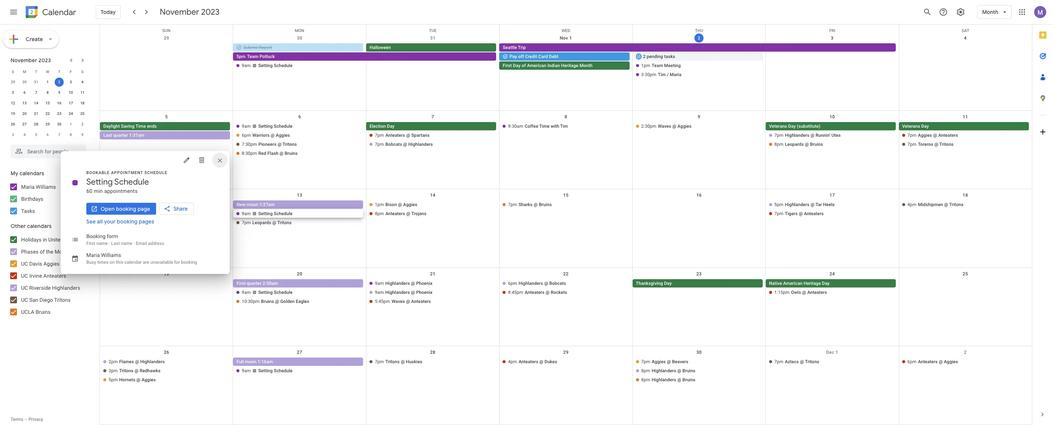 Task type: vqa. For each thing, say whether or not it's contained in the screenshot.


Task type: describe. For each thing, give the bounding box(es) containing it.
holidays in united states
[[21, 237, 80, 243]]

1:15pm
[[775, 290, 790, 295]]

bruins inside other calendars list
[[36, 309, 51, 315]]

1:15pm owls @ anteaters
[[775, 290, 828, 295]]

26 element
[[8, 120, 17, 129]]

19 inside grid
[[164, 272, 169, 277]]

20 element
[[20, 109, 29, 118]]

setting down 1:16am
[[258, 369, 273, 374]]

open booking page
[[101, 206, 150, 212]]

setting schedule down 1:16am
[[258, 369, 293, 374]]

4pm anteaters @ dukes
[[508, 360, 558, 365]]

maria for maria williams busy times on this calendar are unavailable for booking
[[86, 252, 100, 258]]

with
[[551, 124, 560, 129]]

daylight
[[103, 124, 120, 129]]

5pm for 5pm hornets @ aggies
[[109, 378, 118, 383]]

month inside first day of american indian heritage month button
[[580, 63, 593, 68]]

setting up the min
[[86, 177, 113, 188]]

1 9am highlanders @ phoenix from the top
[[375, 281, 433, 286]]

today
[[101, 9, 116, 15]]

5 inside row
[[35, 133, 37, 137]]

2:30pm waves @ aggies
[[642, 124, 692, 129]]

schedule down potluck
[[274, 63, 293, 68]]

october 29 element
[[8, 78, 17, 87]]

day for thanksgiving day
[[665, 281, 672, 286]]

1 vertical spatial november
[[11, 57, 37, 64]]

schedule inside row
[[274, 211, 293, 217]]

schedule up 6pm warriors @ aggies
[[274, 124, 293, 129]]

maria for maria williams
[[21, 184, 35, 190]]

4 for nov 1
[[965, 35, 967, 41]]

8 for sun
[[565, 114, 568, 119]]

1 vertical spatial 17
[[830, 193, 835, 198]]

election day
[[370, 124, 395, 129]]

5:45pm waves @ anteaters
[[375, 299, 431, 304]]

10 for sun
[[830, 114, 835, 119]]

12 element
[[8, 99, 17, 108]]

busy
[[86, 260, 96, 265]]

runnin'
[[816, 133, 831, 138]]

first quarter 2:50am button
[[233, 279, 364, 288]]

uc irvine anteaters
[[21, 273, 66, 279]]

22 inside grid
[[564, 272, 569, 277]]

28 for dec 1
[[430, 350, 436, 356]]

setting schedule up appointments at left top
[[86, 177, 149, 188]]

7pm for 7pm aggies @ beavers
[[642, 360, 651, 365]]

tritons for 7pm aztecs @ tritons
[[806, 360, 820, 365]]

holidays
[[21, 237, 42, 243]]

tar
[[816, 202, 823, 208]]

pages
[[139, 218, 154, 225]]

midshipmen
[[919, 202, 944, 208]]

tritons left huskies
[[386, 360, 400, 365]]

spartans
[[412, 133, 430, 138]]

6pm for 6pm anteaters @ aggies
[[908, 360, 917, 365]]

submit report
[[243, 45, 272, 50]]

cell containing 5pm
[[766, 201, 899, 228]]

1 right the dec
[[836, 350, 839, 356]]

indian
[[548, 63, 560, 68]]

my calendars
[[11, 170, 44, 177]]

7pm for 7pm anteaters @ spartans
[[375, 133, 384, 138]]

setting schedule up the 10:30pm bruins @ golden eagles
[[258, 290, 293, 295]]

submit
[[243, 45, 258, 50]]

highlanders inside other calendars list
[[52, 285, 80, 291]]

1 horizontal spatial 18
[[963, 193, 969, 198]]

cell containing submit report
[[233, 43, 500, 80]]

10 for november 2023
[[69, 91, 73, 95]]

states
[[65, 237, 80, 243]]

day for veterans day
[[922, 124, 930, 129]]

last inside booking form first name · last name · email address
[[111, 241, 120, 246]]

3 for nov 1
[[831, 35, 834, 41]]

time for saving
[[136, 124, 146, 129]]

24 element
[[66, 109, 75, 118]]

6pm anteaters @ aggies
[[908, 360, 959, 365]]

wed
[[562, 28, 571, 33]]

1pm for 1pm team meeting
[[642, 63, 651, 68]]

last inside daylight saving time ends last quarter 1:37am
[[103, 133, 112, 138]]

16 inside november 2023 grid
[[57, 101, 61, 105]]

other calendars button
[[2, 220, 94, 232]]

0 horizontal spatial bobcats
[[386, 142, 402, 147]]

leopards for leopards @ tritons
[[253, 220, 271, 226]]

7pm for 7pm toreros @ tritons
[[908, 142, 917, 147]]

election
[[370, 124, 386, 129]]

aztecs
[[785, 360, 799, 365]]

october 31 element
[[32, 78, 41, 87]]

31 for 1
[[34, 80, 38, 84]]

1 down w
[[47, 80, 49, 84]]

waves for waves @ anteaters
[[392, 299, 405, 304]]

4pm for 4pm anteaters @ dukes
[[508, 360, 517, 365]]

7pm for 7pm aggies @ anteaters
[[908, 133, 917, 138]]

booking inside maria williams busy times on this calendar are unavailable for booking
[[181, 260, 197, 265]]

9am inside row
[[242, 211, 251, 217]]

aggies inside other calendars list
[[43, 261, 60, 267]]

31 for nov 1
[[430, 35, 436, 41]]

m
[[23, 70, 26, 74]]

1pm bison @ aggies
[[375, 202, 418, 208]]

7pm toreros @ tritons
[[908, 142, 954, 147]]

15 inside grid
[[564, 193, 569, 198]]

beavers
[[673, 360, 689, 365]]

2pm flames @ highlanders
[[109, 360, 165, 365]]

grid containing 29
[[100, 25, 1033, 426]]

veterans for 7pm aggies @ anteaters
[[903, 124, 921, 129]]

main drawer image
[[9, 8, 18, 17]]

1 horizontal spatial 21
[[430, 272, 436, 277]]

cell containing election day
[[366, 122, 500, 158]]

huskies
[[406, 360, 423, 365]]

new moon 1:27am button
[[233, 201, 364, 209]]

day for veterans day (substitute)
[[789, 124, 796, 129]]

7pm aggies @ anteaters
[[908, 133, 959, 138]]

rockets
[[551, 290, 567, 295]]

day for election day
[[387, 124, 395, 129]]

sun
[[162, 28, 171, 33]]

full moon 1:16am
[[237, 360, 273, 365]]

6 for november 2023
[[23, 91, 26, 95]]

december 5 element
[[32, 131, 41, 140]]

team for team potluck
[[247, 54, 259, 59]]

2 for 2 pending tasks
[[643, 54, 646, 59]]

new moon 1:27am
[[237, 202, 275, 208]]

terms
[[11, 417, 23, 423]]

6 inside december 6 element
[[47, 133, 49, 137]]

quarter inside daylight saving time ends last quarter 1:37am
[[113, 133, 128, 138]]

native american heritage day
[[770, 281, 830, 286]]

7pm for 7pm tigers @ anteaters
[[775, 211, 784, 217]]

bookable appointment schedule
[[86, 171, 167, 175]]

3pm
[[109, 369, 118, 374]]

1:27am
[[260, 202, 275, 208]]

2 name from the left
[[121, 241, 132, 246]]

0 vertical spatial booking
[[116, 206, 136, 212]]

2 for "december 2" element
[[81, 122, 84, 126]]

heels
[[824, 202, 835, 208]]

veterans day (substitute) button
[[766, 122, 896, 130]]

f
[[70, 70, 72, 74]]

setting down 2:50am
[[258, 290, 273, 295]]

tritons for 7pm leopards @ tritons
[[278, 220, 292, 226]]

5pm hornets @ aggies
[[109, 378, 156, 383]]

1 vertical spatial booking
[[117, 218, 138, 225]]

4 for 1
[[81, 80, 84, 84]]

3 for 1
[[70, 80, 72, 84]]

16 element
[[55, 99, 64, 108]]

month inside month popup button
[[983, 9, 999, 15]]

other
[[11, 223, 26, 230]]

dec
[[827, 350, 835, 356]]

row containing sun
[[100, 25, 1033, 33]]

calendars for other calendars
[[27, 223, 52, 230]]

the
[[46, 249, 53, 255]]

2 9am highlanders @ phoenix from the top
[[375, 290, 433, 295]]

redhawks
[[140, 369, 161, 374]]

appointments
[[104, 188, 138, 194]]

tritons down flames
[[119, 369, 133, 374]]

time for coffee
[[540, 124, 550, 129]]

1 horizontal spatial november
[[160, 7, 199, 17]]

see all your booking pages link
[[86, 218, 154, 225]]

0 horizontal spatial tim
[[561, 124, 568, 129]]

6pm for 6pm warriors @ aggies
[[242, 133, 251, 138]]

setting schedule down potluck
[[258, 63, 293, 68]]

30 element
[[55, 120, 64, 129]]

3pm tritons @ redhawks
[[109, 369, 161, 374]]

sat
[[962, 28, 970, 33]]

7pm for 7pm highlanders @ runnin' utes
[[775, 133, 784, 138]]

26 for dec 1
[[164, 350, 169, 356]]

times
[[97, 260, 109, 265]]

dec 1
[[827, 350, 839, 356]]

3:30pm tim / maria
[[642, 72, 682, 77]]

1 horizontal spatial tim
[[658, 72, 666, 77]]

tritons for 4pm midshipmen @ tritons
[[950, 202, 964, 208]]

10 element
[[66, 88, 75, 97]]

open
[[101, 206, 115, 212]]

pay
[[510, 54, 517, 59]]

dukes
[[545, 360, 558, 365]]

credit
[[525, 54, 538, 59]]

2:30pm
[[642, 124, 657, 129]]

60
[[86, 188, 92, 194]]

20 inside grid
[[22, 112, 27, 116]]

setting schedule inside row
[[258, 211, 293, 217]]

united
[[48, 237, 63, 243]]

7pm aggies @ beavers
[[642, 360, 689, 365]]

bruins inside row
[[539, 202, 552, 208]]

first day of american indian heritage month
[[503, 63, 593, 68]]

uc davis aggies
[[21, 261, 60, 267]]

row containing s
[[7, 66, 88, 77]]

18 element
[[78, 99, 87, 108]]

of inside other calendars list
[[40, 249, 45, 255]]

setting schedule heading
[[86, 177, 149, 188]]

other calendars list
[[2, 234, 94, 318]]

1 t from the left
[[35, 70, 37, 74]]

cell containing 1pm
[[366, 201, 500, 228]]

5pm for 5pm team potluck
[[237, 54, 246, 59]]

0 horizontal spatial 2023
[[39, 57, 51, 64]]

december 3 element
[[8, 131, 17, 140]]

setting up 6pm warriors @ aggies
[[258, 124, 273, 129]]

25 element
[[78, 109, 87, 118]]

1 horizontal spatial 16
[[697, 193, 702, 198]]

1 vertical spatial bobcats
[[550, 281, 566, 286]]

diego
[[40, 297, 53, 303]]

7pm for 7pm bobcats @ highlanders
[[375, 142, 384, 147]]

5 for sun
[[165, 114, 168, 119]]

my calendars button
[[2, 168, 94, 180]]

american inside first day of american indian heritage month button
[[527, 63, 547, 68]]

cell containing 2 pending tasks
[[633, 43, 766, 80]]

4pm midshipmen @ tritons
[[908, 202, 964, 208]]

heritage inside first day of american indian heritage month button
[[561, 63, 579, 68]]

schedule down the appointment
[[114, 177, 149, 188]]

2pm for 2pm flames @ highlanders
[[109, 360, 118, 365]]

row containing 12
[[7, 98, 88, 109]]

15 element
[[43, 99, 52, 108]]

1:37am
[[129, 133, 144, 138]]

26 for 1
[[11, 122, 15, 126]]

seattle trip button
[[500, 43, 896, 52]]

warriors
[[253, 133, 270, 138]]

0 vertical spatial november 2023
[[160, 7, 220, 17]]

december 9 element
[[78, 131, 87, 140]]

nov 1
[[560, 35, 572, 41]]

8 for november 2023
[[47, 91, 49, 95]]

row containing 3
[[7, 130, 88, 140]]

22 element
[[43, 109, 52, 118]]

booking
[[86, 234, 106, 240]]

today button
[[96, 3, 121, 21]]

1 vertical spatial 23
[[697, 272, 702, 277]]

1 vertical spatial november 2023
[[11, 57, 51, 64]]



Task type: locate. For each thing, give the bounding box(es) containing it.
eagles
[[296, 299, 309, 304]]

tritons right diego
[[54, 297, 71, 303]]

grid
[[100, 25, 1033, 426]]

0 horizontal spatial name
[[96, 241, 108, 246]]

28 inside grid
[[430, 350, 436, 356]]

setting
[[258, 63, 273, 68], [258, 124, 273, 129], [86, 177, 113, 188], [258, 211, 273, 217], [258, 290, 273, 295], [258, 369, 273, 374]]

0 horizontal spatial heritage
[[561, 63, 579, 68]]

thanksgiving day
[[636, 281, 672, 286]]

1pm for 1pm bison @ aggies
[[375, 202, 384, 208]]

2 vertical spatial 5pm
[[109, 378, 118, 383]]

bison
[[386, 202, 397, 208]]

booking up see all your booking pages
[[116, 206, 136, 212]]

1 horizontal spatial 3
[[70, 80, 72, 84]]

0 horizontal spatial 11
[[80, 91, 85, 95]]

1 veterans from the left
[[770, 124, 788, 129]]

tritons up 8:30pm red flash @ bruins at left top
[[283, 142, 297, 147]]

schedule down full moon 1:16am 'button'
[[274, 369, 293, 374]]

2 vertical spatial 8
[[70, 133, 72, 137]]

november 2023 grid
[[7, 66, 88, 140]]

24 inside row group
[[69, 112, 73, 116]]

0 vertical spatial 8
[[47, 91, 49, 95]]

0 horizontal spatial 4
[[23, 133, 26, 137]]

november 2023
[[160, 7, 220, 17], [11, 57, 51, 64]]

american inside native american heritage day button
[[784, 281, 803, 286]]

2 vertical spatial 3
[[12, 133, 14, 137]]

27 element
[[20, 120, 29, 129]]

1 vertical spatial 20
[[297, 272, 303, 277]]

14 inside grid
[[430, 193, 436, 198]]

25 inside row group
[[80, 112, 85, 116]]

veterans day button
[[899, 122, 1030, 130]]

23 inside row group
[[57, 112, 61, 116]]

7 up election day button
[[432, 114, 434, 119]]

0 vertical spatial leopards
[[785, 142, 804, 147]]

11 up veterans day button
[[963, 114, 969, 119]]

trojans
[[412, 211, 427, 217]]

1 vertical spatial 9am highlanders @ phoenix
[[375, 290, 433, 295]]

calendars up maria williams
[[20, 170, 44, 177]]

name down the booking
[[96, 241, 108, 246]]

heritage inside native american heritage day button
[[804, 281, 822, 286]]

0 horizontal spatial 17
[[69, 101, 73, 105]]

2 vertical spatial booking
[[181, 260, 197, 265]]

0 horizontal spatial 1pm
[[375, 202, 384, 208]]

0 horizontal spatial 23
[[57, 112, 61, 116]]

2 inside button
[[643, 54, 646, 59]]

2 for '2, today' element
[[58, 80, 60, 84]]

december 2 element
[[78, 120, 87, 129]]

28 for 1
[[34, 122, 38, 126]]

december 1 element
[[66, 120, 75, 129]]

1 horizontal spatial veterans
[[903, 124, 921, 129]]

2pm up '3pm'
[[109, 360, 118, 365]]

7pm aztecs @ tritons
[[775, 360, 820, 365]]

2 8pm highlanders @ bruins from the top
[[642, 378, 696, 383]]

14 inside 14 element
[[34, 101, 38, 105]]

5 down 28 element
[[35, 133, 37, 137]]

s right f
[[81, 70, 84, 74]]

23 up thanksgiving day button
[[697, 272, 702, 277]]

veterans day (substitute)
[[770, 124, 821, 129]]

10 inside row group
[[69, 91, 73, 95]]

3 down 26 element
[[12, 133, 14, 137]]

setting down potluck
[[258, 63, 273, 68]]

fri
[[830, 28, 836, 33]]

7 inside grid
[[432, 114, 434, 119]]

29 element
[[43, 120, 52, 129]]

1 vertical spatial 5pm
[[775, 202, 784, 208]]

27 inside grid
[[297, 350, 303, 356]]

halloween
[[370, 45, 391, 50]]

9 inside december 9 element
[[81, 133, 84, 137]]

veterans inside veterans day (substitute) button
[[770, 124, 788, 129]]

11
[[80, 91, 85, 95], [963, 114, 969, 119]]

cell containing 6pm
[[500, 279, 633, 307]]

debt
[[549, 54, 559, 59]]

of left "the" at the bottom of the page
[[40, 249, 45, 255]]

· left email at the left
[[133, 241, 135, 246]]

first inside booking form first name · last name · email address
[[86, 241, 95, 246]]

1 horizontal spatial 4
[[81, 80, 84, 84]]

4 uc from the top
[[21, 297, 28, 303]]

cell containing daylight saving time ends
[[100, 122, 233, 158]]

cell
[[100, 43, 233, 80], [233, 43, 500, 80], [500, 43, 899, 80], [633, 43, 766, 80], [766, 43, 899, 80], [899, 43, 1033, 80], [100, 122, 233, 158], [233, 122, 367, 158], [366, 122, 500, 158], [766, 122, 899, 158], [899, 122, 1033, 158], [100, 201, 233, 228], [233, 201, 367, 228], [366, 201, 500, 228], [633, 201, 766, 228], [766, 201, 899, 228], [100, 279, 233, 307], [233, 279, 367, 307], [366, 279, 500, 307], [500, 279, 633, 307], [766, 279, 899, 307], [899, 279, 1033, 307], [100, 358, 233, 385], [233, 358, 367, 385], [633, 358, 766, 385]]

7pm sharks @ bruins
[[508, 202, 552, 208]]

5 for november 2023
[[12, 91, 14, 95]]

irvine
[[29, 273, 42, 279]]

13 up 'new moon 1:27am' button
[[297, 193, 303, 198]]

moon inside 'button'
[[245, 360, 257, 365]]

29 inside 'element'
[[11, 80, 15, 84]]

1 vertical spatial phoenix
[[416, 290, 433, 295]]

row containing 13
[[100, 189, 1033, 268]]

tritons for 7pm toreros @ tritons
[[940, 142, 954, 147]]

month right settings menu image on the top of page
[[983, 9, 999, 15]]

waves for waves @ aggies
[[658, 124, 672, 129]]

0 vertical spatial maria
[[670, 72, 682, 77]]

williams inside my calendars list
[[36, 184, 56, 190]]

11 inside row group
[[80, 91, 85, 95]]

time left "with"
[[540, 124, 550, 129]]

uc for uc san diego tritons
[[21, 297, 28, 303]]

1 vertical spatial 5
[[165, 114, 168, 119]]

7pm highlanders @ runnin' utes
[[775, 133, 841, 138]]

0 horizontal spatial 8
[[47, 91, 49, 95]]

veterans for 7pm highlanders @ runnin' utes
[[770, 124, 788, 129]]

row group containing 29
[[7, 77, 88, 140]]

4 down sat
[[965, 35, 967, 41]]

1 vertical spatial 31
[[34, 80, 38, 84]]

1 vertical spatial moon
[[245, 360, 257, 365]]

1 horizontal spatial 6
[[47, 133, 49, 137]]

heritage down pay off credit card debt button
[[561, 63, 579, 68]]

riverside
[[29, 285, 51, 291]]

0 horizontal spatial month
[[580, 63, 593, 68]]

0 vertical spatial 22
[[46, 112, 50, 116]]

name left email at the left
[[121, 241, 132, 246]]

2 horizontal spatial 7
[[432, 114, 434, 119]]

0 horizontal spatial t
[[35, 70, 37, 74]]

day left (substitute)
[[789, 124, 796, 129]]

12
[[11, 101, 15, 105]]

0 horizontal spatial 22
[[46, 112, 50, 116]]

9 for sun
[[698, 114, 701, 119]]

day up 1:15pm owls @ anteaters
[[823, 281, 830, 286]]

cell containing first quarter 2:50am
[[233, 279, 367, 307]]

of inside button
[[522, 63, 526, 68]]

17 element
[[66, 99, 75, 108]]

t
[[35, 70, 37, 74], [58, 70, 60, 74]]

first for first day of american indian heritage month
[[503, 63, 512, 68]]

Search for people text field
[[15, 145, 81, 158]]

6pm for 6pm highlanders @ bobcats
[[508, 281, 517, 286]]

2 s from the left
[[81, 70, 84, 74]]

13 inside grid
[[297, 193, 303, 198]]

5 down october 29 'element'
[[12, 91, 14, 95]]

calendar heading
[[41, 7, 76, 18]]

1 time from the left
[[136, 124, 146, 129]]

november up sun
[[160, 7, 199, 17]]

0 vertical spatial 4pm
[[908, 202, 917, 208]]

ucla
[[21, 309, 34, 315]]

7pm for 7pm aztecs @ tritons
[[775, 360, 784, 365]]

6pm for 6pm aggies @ grizzlies
[[109, 211, 118, 217]]

williams inside maria williams busy times on this calendar are unavailable for booking
[[101, 252, 121, 258]]

saving
[[121, 124, 135, 129]]

december 8 element
[[66, 131, 75, 140]]

5pm for 5pm highlanders @ tar heels
[[775, 202, 784, 208]]

potluck
[[260, 54, 275, 59]]

19 element
[[8, 109, 17, 118]]

11 for sun
[[963, 114, 969, 119]]

quarter down saving
[[113, 133, 128, 138]]

2pm inside row
[[109, 202, 118, 208]]

24
[[69, 112, 73, 116], [830, 272, 835, 277]]

7pm for 7pm tritons @ huskies
[[375, 360, 384, 365]]

11 up 18 element
[[80, 91, 85, 95]]

13 inside row group
[[22, 101, 27, 105]]

9 inside grid
[[698, 114, 701, 119]]

1 horizontal spatial bobcats
[[550, 281, 566, 286]]

maria inside my calendars list
[[21, 184, 35, 190]]

calendar
[[124, 260, 142, 265]]

22 inside row group
[[46, 112, 50, 116]]

tritons down 7pm aggies @ anteaters
[[940, 142, 954, 147]]

meeting
[[665, 63, 681, 68]]

s
[[12, 70, 14, 74], [81, 70, 84, 74]]

schedule
[[145, 171, 167, 175]]

hornets
[[119, 378, 135, 383]]

williams for maria williams
[[36, 184, 56, 190]]

see all your booking pages
[[86, 218, 154, 225]]

4pm for 4pm midshipmen @ tritons
[[908, 202, 917, 208]]

1 2pm from the top
[[109, 202, 118, 208]]

1 vertical spatial 28
[[430, 350, 436, 356]]

14 element
[[32, 99, 41, 108]]

8
[[47, 91, 49, 95], [565, 114, 568, 119], [70, 133, 72, 137]]

18 up 4pm midshipmen @ tritons
[[963, 193, 969, 198]]

row group
[[7, 77, 88, 140]]

0 vertical spatial quarter
[[113, 133, 128, 138]]

tue
[[429, 28, 437, 33]]

8 down the "december 1" "element"
[[70, 133, 72, 137]]

s up october 29 'element'
[[12, 70, 14, 74]]

23
[[57, 112, 61, 116], [697, 272, 702, 277]]

3 uc from the top
[[21, 285, 28, 291]]

1pm inside row
[[375, 202, 384, 208]]

thu
[[696, 28, 704, 33]]

2 horizontal spatial 5
[[165, 114, 168, 119]]

settings menu image
[[957, 8, 966, 17]]

0 horizontal spatial 6
[[23, 91, 26, 95]]

1 vertical spatial 8
[[565, 114, 568, 119]]

native
[[770, 281, 783, 286]]

uc left san
[[21, 297, 28, 303]]

1 vertical spatial 2pm
[[109, 360, 118, 365]]

cell containing seattle trip
[[500, 43, 899, 80]]

7pm for 7pm leopards @ tritons
[[242, 220, 251, 226]]

calendar element
[[24, 5, 76, 21]]

2 phoenix from the top
[[416, 290, 433, 295]]

11 element
[[78, 88, 87, 97]]

leopards for leopards @ bruins
[[785, 142, 804, 147]]

moon for new
[[247, 202, 258, 208]]

moon for full
[[245, 360, 257, 365]]

3 down f
[[70, 80, 72, 84]]

month button
[[978, 3, 1012, 21]]

0 vertical spatial 10
[[69, 91, 73, 95]]

1 vertical spatial williams
[[101, 252, 121, 258]]

27 inside row group
[[22, 122, 27, 126]]

1 horizontal spatial 24
[[830, 272, 835, 277]]

3 down the fri
[[831, 35, 834, 41]]

2 cell
[[54, 77, 65, 88]]

13 element
[[20, 99, 29, 108]]

november 2023 up m on the left of the page
[[11, 57, 51, 64]]

7:30pm
[[242, 142, 257, 147]]

2 uc from the top
[[21, 273, 28, 279]]

tritons for uc san diego tritons
[[54, 297, 71, 303]]

american up owls
[[784, 281, 803, 286]]

cell containing 7pm
[[633, 358, 766, 385]]

8 up 15 element
[[47, 91, 49, 95]]

27 down 20 element
[[22, 122, 27, 126]]

21 element
[[32, 109, 41, 118]]

20 down 13 element
[[22, 112, 27, 116]]

4pm
[[908, 202, 917, 208], [508, 360, 517, 365]]

1 vertical spatial 18
[[963, 193, 969, 198]]

time up 1:37am
[[136, 124, 146, 129]]

maria inside maria williams busy times on this calendar are unavailable for booking
[[86, 252, 100, 258]]

quarter inside button
[[247, 281, 262, 286]]

0 horizontal spatial 5
[[12, 91, 14, 95]]

1 inside "element"
[[70, 122, 72, 126]]

27 up full moon 1:16am 'button'
[[297, 350, 303, 356]]

t up october 31 element
[[35, 70, 37, 74]]

row
[[100, 25, 1033, 33], [100, 32, 1033, 111], [7, 66, 88, 77], [7, 77, 88, 88], [7, 88, 88, 98], [7, 98, 88, 109], [7, 109, 88, 119], [100, 111, 1033, 189], [7, 119, 88, 130], [7, 130, 88, 140], [100, 189, 1033, 268], [100, 268, 1033, 347], [100, 347, 1033, 426]]

5 up daylight saving time ends button at the top left of page
[[165, 114, 168, 119]]

1 vertical spatial maria
[[21, 184, 35, 190]]

quarter left 2:50am
[[247, 281, 262, 286]]

1 · from the left
[[109, 241, 110, 246]]

first for first quarter 2:50am
[[237, 281, 246, 286]]

0 horizontal spatial 20
[[22, 112, 27, 116]]

first down the booking
[[86, 241, 95, 246]]

1 horizontal spatial 31
[[430, 35, 436, 41]]

0 horizontal spatial time
[[136, 124, 146, 129]]

23 element
[[55, 109, 64, 118]]

williams down my calendars dropdown button
[[36, 184, 56, 190]]

4 inside 'december 4' element
[[23, 133, 26, 137]]

23 down '16' element
[[57, 112, 61, 116]]

report
[[259, 45, 272, 50]]

4 down 27 element
[[23, 133, 26, 137]]

1 8pm highlanders @ bruins from the top
[[642, 369, 696, 374]]

sharks
[[519, 202, 533, 208]]

0 horizontal spatial 28
[[34, 122, 38, 126]]

2 time from the left
[[540, 124, 550, 129]]

2 · from the left
[[133, 241, 135, 246]]

tritons right 'aztecs'
[[806, 360, 820, 365]]

booking right for
[[181, 260, 197, 265]]

None search field
[[0, 142, 94, 158]]

2 2pm from the top
[[109, 360, 118, 365]]

11 for november 2023
[[80, 91, 85, 95]]

5pm up 7pm tigers @ anteaters
[[775, 202, 784, 208]]

5pm
[[237, 54, 246, 59], [775, 202, 784, 208], [109, 378, 118, 383]]

10 up 17 element
[[69, 91, 73, 95]]

1 phoenix from the top
[[416, 281, 433, 286]]

0 horizontal spatial 19
[[11, 112, 15, 116]]

pilots
[[150, 202, 162, 208]]

2023
[[201, 7, 220, 17], [39, 57, 51, 64]]

veterans
[[770, 124, 788, 129], [903, 124, 921, 129]]

11 inside grid
[[963, 114, 969, 119]]

maria williams
[[21, 184, 56, 190]]

1pm
[[642, 63, 651, 68], [375, 202, 384, 208]]

7pm for 7pm sharks @ bruins
[[508, 202, 517, 208]]

bobcats up rockets
[[550, 281, 566, 286]]

0 vertical spatial 19
[[11, 112, 15, 116]]

team
[[247, 54, 259, 59], [652, 63, 664, 68]]

9:30am coffee time with tim
[[508, 124, 568, 129]]

on
[[110, 260, 115, 265]]

delete appointment schedule image
[[198, 157, 206, 164]]

cell containing veterans day
[[899, 122, 1033, 158]]

4 up 11 element
[[81, 80, 84, 84]]

1 horizontal spatial 25
[[963, 272, 969, 277]]

leopards inside row
[[253, 220, 271, 226]]

2 horizontal spatial 4
[[965, 35, 967, 41]]

schedule down 'new moon 1:27am' button
[[274, 211, 293, 217]]

17
[[69, 101, 73, 105], [830, 193, 835, 198]]

are
[[143, 260, 149, 265]]

1 vertical spatial calendars
[[27, 223, 52, 230]]

1 horizontal spatial 20
[[297, 272, 303, 277]]

10 inside grid
[[830, 114, 835, 119]]

10 up veterans day (substitute) button
[[830, 114, 835, 119]]

1:16am
[[258, 360, 273, 365]]

31 inside row group
[[34, 80, 38, 84]]

0 vertical spatial 24
[[69, 112, 73, 116]]

24 inside grid
[[830, 272, 835, 277]]

in
[[43, 237, 47, 243]]

t up 2 cell at the left top of page
[[58, 70, 60, 74]]

8pm anteaters @ trojans
[[375, 211, 427, 217]]

0 horizontal spatial american
[[527, 63, 547, 68]]

0 vertical spatial 20
[[22, 112, 27, 116]]

full
[[237, 360, 244, 365]]

2pm for 2pm highlanders @ pilots
[[109, 202, 118, 208]]

1 horizontal spatial 14
[[430, 193, 436, 198]]

17 down 10 element
[[69, 101, 73, 105]]

uc left irvine
[[21, 273, 28, 279]]

setting schedule down 1:27am on the top left of page
[[258, 211, 293, 217]]

3 inside december 3 element
[[12, 133, 14, 137]]

6 for sun
[[298, 114, 301, 119]]

0 horizontal spatial november
[[11, 57, 37, 64]]

calendars inside dropdown button
[[20, 170, 44, 177]]

day up 7pm aggies @ anteaters
[[922, 124, 930, 129]]

26 inside november 2023 grid
[[11, 122, 15, 126]]

my calendars list
[[2, 181, 94, 217]]

0 horizontal spatial of
[[40, 249, 45, 255]]

2 t from the left
[[58, 70, 60, 74]]

7 down 30 element
[[58, 133, 60, 137]]

my
[[11, 170, 18, 177]]

· down form
[[109, 241, 110, 246]]

0 horizontal spatial ·
[[109, 241, 110, 246]]

/
[[667, 72, 669, 77]]

27 for dec 1
[[297, 350, 303, 356]]

1pm left bison
[[375, 202, 384, 208]]

setting inside row
[[258, 211, 273, 217]]

team down submit
[[247, 54, 259, 59]]

williams
[[36, 184, 56, 190], [101, 252, 121, 258]]

cell containing veterans day (substitute)
[[766, 122, 899, 158]]

name
[[96, 241, 108, 246], [121, 241, 132, 246]]

1 horizontal spatial american
[[784, 281, 803, 286]]

1 name from the left
[[96, 241, 108, 246]]

1 vertical spatial quarter
[[247, 281, 262, 286]]

0 vertical spatial waves
[[658, 124, 672, 129]]

2 horizontal spatial maria
[[670, 72, 682, 77]]

1 uc from the top
[[21, 261, 28, 267]]

ends
[[147, 124, 157, 129]]

1 horizontal spatial 8
[[70, 133, 72, 137]]

26 down 19 'element'
[[11, 122, 15, 126]]

0 vertical spatial 2023
[[201, 7, 220, 17]]

last down form
[[111, 241, 120, 246]]

1 horizontal spatial 11
[[963, 114, 969, 119]]

7pm anteaters @ spartans
[[375, 133, 430, 138]]

moon right new
[[247, 202, 258, 208]]

7 inside row
[[58, 133, 60, 137]]

16
[[57, 101, 61, 105], [697, 193, 702, 198]]

1 vertical spatial 15
[[564, 193, 569, 198]]

bobcats down 7pm anteaters @ spartans
[[386, 142, 402, 147]]

calendars for my calendars
[[20, 170, 44, 177]]

booking down 6pm aggies @ grizzlies
[[117, 218, 138, 225]]

8:45pm
[[508, 290, 524, 295]]

moon inside button
[[247, 202, 258, 208]]

1 vertical spatial 9
[[698, 114, 701, 119]]

uc for uc riverside highlanders
[[21, 285, 28, 291]]

toreros
[[919, 142, 934, 147]]

cell containing new moon 1:27am
[[233, 201, 367, 228]]

american down pay off credit card debt
[[527, 63, 547, 68]]

december 7 element
[[55, 131, 64, 140]]

0 horizontal spatial 10
[[69, 91, 73, 95]]

18 inside november 2023 grid
[[80, 101, 85, 105]]

1 horizontal spatial 23
[[697, 272, 702, 277]]

1 horizontal spatial 1pm
[[642, 63, 651, 68]]

24 down 17 element
[[69, 112, 73, 116]]

5pm down '3pm'
[[109, 378, 118, 383]]

october 30 element
[[20, 78, 29, 87]]

pioneers
[[259, 142, 277, 147]]

tim right "with"
[[561, 124, 568, 129]]

last
[[103, 133, 112, 138], [111, 241, 120, 246]]

2, today element
[[55, 78, 64, 87]]

schedule up golden
[[274, 290, 293, 295]]

7 for november 2023
[[35, 91, 37, 95]]

0 horizontal spatial waves
[[392, 299, 405, 304]]

2 pending tasks
[[643, 54, 676, 59]]

31 right october 30 element
[[34, 80, 38, 84]]

december 4 element
[[20, 131, 29, 140]]

8pm
[[775, 142, 784, 147], [375, 211, 384, 217], [642, 369, 651, 374], [642, 378, 651, 383]]

heritage up 1:15pm owls @ anteaters
[[804, 281, 822, 286]]

8pm leopards @ bruins
[[775, 142, 824, 147]]

8 up 9:30am coffee time with tim
[[565, 114, 568, 119]]

1 vertical spatial team
[[652, 63, 664, 68]]

1 horizontal spatial 22
[[564, 272, 569, 277]]

0 vertical spatial williams
[[36, 184, 56, 190]]

maria up "birthdays"
[[21, 184, 35, 190]]

email
[[136, 241, 147, 246]]

0 vertical spatial 27
[[22, 122, 27, 126]]

time inside daylight saving time ends last quarter 1:37am
[[136, 124, 146, 129]]

28 element
[[32, 120, 41, 129]]

williams for maria williams busy times on this calendar are unavailable for booking
[[101, 252, 121, 258]]

team for team meeting
[[652, 63, 664, 68]]

2 vertical spatial 6
[[47, 133, 49, 137]]

december 6 element
[[43, 131, 52, 140]]

setting schedule up 6pm warriors @ aggies
[[258, 124, 293, 129]]

15 inside row group
[[46, 101, 50, 105]]

waves right 2:30pm
[[658, 124, 672, 129]]

6pm warriors @ aggies
[[242, 133, 290, 138]]

last down daylight
[[103, 133, 112, 138]]

flash
[[268, 151, 279, 156]]

0 horizontal spatial 14
[[34, 101, 38, 105]]

0 vertical spatial 6
[[23, 91, 26, 95]]

first up 10:30pm
[[237, 281, 246, 286]]

1 horizontal spatial team
[[652, 63, 664, 68]]

of down off
[[522, 63, 526, 68]]

1pm up 3:30pm on the right top of page
[[642, 63, 651, 68]]

tab list
[[1033, 25, 1054, 404]]

tritons inside other calendars list
[[54, 297, 71, 303]]

maria right /
[[670, 72, 682, 77]]

1 horizontal spatial 4pm
[[908, 202, 917, 208]]

booking
[[116, 206, 136, 212], [117, 218, 138, 225], [181, 260, 197, 265]]

1 s from the left
[[12, 70, 14, 74]]

2 vertical spatial 9
[[81, 133, 84, 137]]

1 vertical spatial waves
[[392, 299, 405, 304]]

day for first day of american indian heritage month
[[513, 63, 521, 68]]

2 inside cell
[[58, 80, 60, 84]]

0 vertical spatial 14
[[34, 101, 38, 105]]

month
[[983, 9, 999, 15], [580, 63, 593, 68]]

setting up 7pm leopards @ tritons
[[258, 211, 273, 217]]

2 veterans from the left
[[903, 124, 921, 129]]

20
[[22, 112, 27, 116], [297, 272, 303, 277]]

27 for 1
[[22, 122, 27, 126]]

0 horizontal spatial 5pm
[[109, 378, 118, 383]]

first quarter 2:50am
[[237, 281, 278, 286]]

1 right nov
[[570, 35, 572, 41]]

anteaters inside other calendars list
[[43, 273, 66, 279]]

19 inside 'element'
[[11, 112, 15, 116]]

1 vertical spatial 4
[[81, 80, 84, 84]]

0 vertical spatial 11
[[80, 91, 85, 95]]

25 inside grid
[[963, 272, 969, 277]]

1 vertical spatial heritage
[[804, 281, 822, 286]]

1 horizontal spatial 5pm
[[237, 54, 246, 59]]

veterans up "8pm leopards @ bruins"
[[770, 124, 788, 129]]

9:30am
[[508, 124, 524, 129]]

9 for november 2023
[[58, 91, 60, 95]]

cell containing full moon 1:16am
[[233, 358, 367, 385]]

7 for sun
[[432, 114, 434, 119]]

uc for uc davis aggies
[[21, 261, 28, 267]]

calendars inside dropdown button
[[27, 223, 52, 230]]

1 vertical spatial 3
[[70, 80, 72, 84]]

tritons for 7:30pm pioneers @ tritons
[[283, 142, 297, 147]]

28 inside row group
[[34, 122, 38, 126]]

submit report button
[[233, 43, 364, 52]]

0 vertical spatial 9
[[58, 91, 60, 95]]

0 horizontal spatial williams
[[36, 184, 56, 190]]

day right thanksgiving
[[665, 281, 672, 286]]

uc for uc irvine anteaters
[[21, 273, 28, 279]]

7pm tigers @ anteaters
[[775, 211, 824, 217]]

17 inside row group
[[69, 101, 73, 105]]

0 vertical spatial 18
[[80, 101, 85, 105]]

21 inside row group
[[34, 112, 38, 116]]

veterans up toreros
[[903, 124, 921, 129]]

cell containing native american heritage day
[[766, 279, 899, 307]]

veterans inside veterans day button
[[903, 124, 921, 129]]

2 horizontal spatial 6
[[298, 114, 301, 119]]



